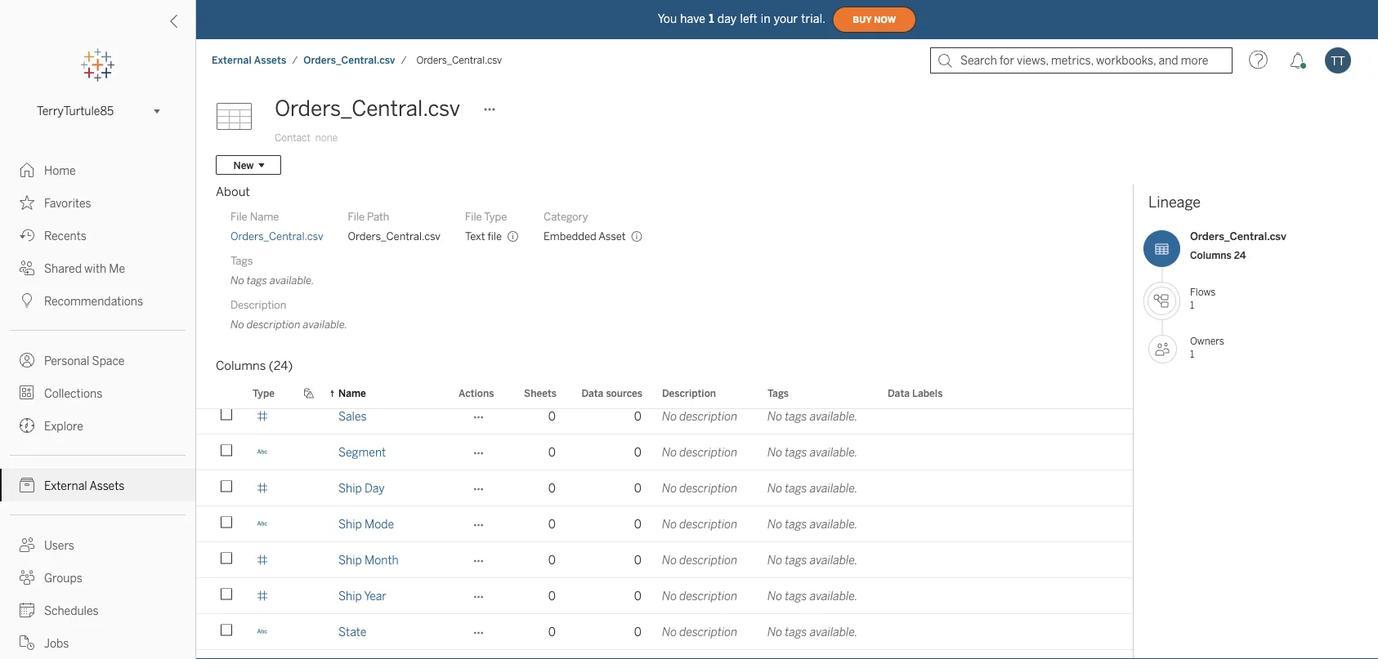 Task type: describe. For each thing, give the bounding box(es) containing it.
no tags available. for ship day
[[768, 482, 858, 495]]

description for ship day
[[680, 482, 737, 495]]

main navigation. press the up and down arrow keys to access links. element
[[0, 154, 195, 660]]

0 vertical spatial orders_central.csv link
[[303, 54, 396, 67]]

available. for ship month
[[810, 554, 858, 567]]

file
[[487, 230, 502, 243]]

day
[[365, 482, 385, 495]]

with
[[84, 262, 106, 275]]

row group containing sales
[[196, 0, 1134, 544]]

shared with me link
[[0, 252, 195, 284]]

ship mode
[[338, 518, 394, 531]]

text
[[465, 230, 485, 243]]

segment
[[338, 446, 386, 459]]

file for file name
[[231, 210, 247, 223]]

0 vertical spatial type
[[484, 210, 507, 223]]

buy
[[853, 15, 872, 25]]

home
[[44, 164, 76, 177]]

row group containing ship month
[[196, 543, 1134, 660]]

recents
[[44, 229, 86, 243]]

this file type can only contain a single table. image
[[507, 231, 519, 243]]

in
[[761, 12, 771, 26]]

category
[[544, 210, 588, 223]]

columns inside orders_central.csv columns 24
[[1190, 249, 1232, 261]]

0 horizontal spatial type
[[253, 387, 275, 399]]

ship year
[[338, 590, 387, 603]]

available. inside the tags no tags available.
[[270, 274, 314, 287]]

available. inside the description no description available.
[[303, 318, 348, 331]]

integer image
[[257, 555, 268, 566]]

ship for ship day
[[338, 482, 362, 495]]

ship day
[[338, 482, 385, 495]]

description for ship year
[[680, 590, 737, 603]]

row containing ship month
[[196, 543, 1134, 580]]

real image
[[257, 411, 268, 422]]

tags for ship month
[[785, 554, 807, 567]]

recents link
[[0, 219, 195, 252]]

no description for ship mode
[[662, 518, 737, 531]]

row containing ship year
[[196, 579, 1134, 616]]

owners 1
[[1190, 336, 1224, 360]]

labels
[[912, 387, 943, 399]]

favorites link
[[0, 186, 195, 219]]

description for ship mode
[[680, 518, 737, 531]]

available. for ship year
[[810, 590, 858, 603]]

day
[[717, 12, 737, 26]]

row containing ship day
[[196, 471, 1134, 508]]

1 string image from the top
[[257, 231, 268, 242]]

now
[[874, 15, 896, 25]]

recommendations link
[[0, 284, 195, 317]]

external assets
[[44, 479, 125, 493]]

sheets
[[524, 387, 557, 399]]

no tags available. for ship year
[[768, 590, 858, 603]]

asset
[[599, 230, 626, 243]]

explore link
[[0, 410, 195, 442]]

1 for owners 1
[[1190, 348, 1194, 360]]

1 for flows 1
[[1190, 299, 1194, 311]]

contact
[[275, 132, 310, 144]]

groups
[[44, 572, 82, 585]]

recommendations
[[44, 295, 143, 308]]

ship month
[[338, 554, 399, 567]]

personal
[[44, 354, 89, 368]]

no tags available. for state
[[768, 626, 858, 639]]

terryturtule85
[[37, 104, 114, 118]]

sales link
[[338, 399, 367, 434]]

columns image
[[1144, 231, 1180, 267]]

you have 1 day left in your trial.
[[658, 12, 826, 26]]

new
[[233, 159, 254, 171]]

owners image
[[1148, 335, 1177, 364]]

table image
[[216, 92, 265, 141]]

tags for tags no tags available.
[[231, 254, 253, 267]]

assets for external assets / orders_central.csv /
[[254, 54, 286, 66]]

0 vertical spatial 1
[[709, 12, 714, 26]]

description for state
[[680, 626, 737, 639]]

shared
[[44, 262, 82, 275]]

orders_central.csv element
[[411, 54, 507, 66]]

year
[[364, 590, 387, 603]]

external for external assets
[[44, 479, 87, 493]]

description inside the description no description available.
[[247, 318, 301, 331]]

file name orders_central.csv
[[231, 210, 323, 243]]

data for data labels
[[888, 387, 910, 399]]

external for external assets / orders_central.csv /
[[212, 54, 252, 66]]

string image for segment
[[257, 447, 268, 458]]

embedded
[[544, 230, 596, 243]]

mode
[[365, 518, 394, 531]]

embedded asset
[[544, 230, 626, 243]]

1 integer image from the top
[[257, 51, 268, 63]]

jobs
[[44, 637, 69, 651]]

description for description no description available.
[[231, 298, 286, 311]]

ship year link
[[338, 579, 387, 614]]

columns (24)
[[216, 359, 293, 374]]

1 / from the left
[[292, 54, 298, 66]]

personal space link
[[0, 344, 195, 377]]

ship for ship year
[[338, 590, 362, 603]]

file type
[[465, 210, 507, 223]]

personal space
[[44, 354, 125, 368]]

row containing ship mode
[[196, 507, 1134, 544]]

available. for state
[[810, 626, 858, 639]]

name inside 'grid'
[[338, 387, 366, 399]]

sources
[[606, 387, 642, 399]]

explore
[[44, 420, 83, 433]]

1 vertical spatial columns
[[216, 359, 266, 374]]

users link
[[0, 529, 195, 562]]

description for sales
[[680, 410, 737, 423]]

ship month link
[[338, 543, 399, 578]]

schedules
[[44, 604, 99, 618]]

tags inside the tags no tags available.
[[247, 274, 267, 287]]

no tags available. for segment
[[768, 446, 858, 459]]

flows
[[1190, 286, 1216, 298]]

name inside file name orders_central.csv
[[250, 210, 279, 223]]

ship day link
[[338, 471, 385, 506]]

tags no tags available.
[[231, 254, 314, 287]]

owners
[[1190, 336, 1224, 347]]

shared with me
[[44, 262, 125, 275]]

jobs link
[[0, 627, 195, 660]]

row containing state
[[196, 615, 1134, 652]]

collections link
[[0, 377, 195, 410]]



Task type: vqa. For each thing, say whether or not it's contained in the screenshot.
list box
no



Task type: locate. For each thing, give the bounding box(es) containing it.
state
[[338, 626, 367, 639]]

4 no description from the top
[[662, 518, 737, 531]]

data left the sources
[[582, 387, 604, 399]]

data for data sources
[[582, 387, 604, 399]]

external assets link
[[211, 54, 287, 67], [0, 469, 195, 502]]

this table or file is embedded in the published asset on the server, and you can't create a new workbook from it. files embedded in workbooks aren't shared with other tableau site users. image
[[631, 231, 643, 243]]

0 vertical spatial assets
[[254, 54, 286, 66]]

collections
[[44, 387, 102, 401]]

6 row from the top
[[196, 543, 1134, 580]]

space
[[92, 354, 125, 368]]

contact none
[[275, 132, 338, 144]]

assets for external assets
[[89, 479, 125, 493]]

external assets link up the table image
[[211, 54, 287, 67]]

6 no tags available. from the top
[[768, 590, 858, 603]]

0 horizontal spatial /
[[292, 54, 298, 66]]

string image down integer image
[[257, 627, 268, 638]]

data
[[582, 387, 604, 399], [888, 387, 910, 399]]

new button
[[216, 155, 281, 175]]

no description for sales
[[662, 410, 737, 423]]

actions
[[459, 387, 494, 399]]

24
[[1234, 249, 1246, 261]]

0 vertical spatial string image
[[257, 231, 268, 242]]

columns
[[1190, 249, 1232, 261], [216, 359, 266, 374]]

description
[[231, 298, 286, 311], [662, 387, 716, 399]]

0 vertical spatial external
[[212, 54, 252, 66]]

sales
[[338, 410, 367, 423]]

external down the explore
[[44, 479, 87, 493]]

2 / from the left
[[401, 54, 407, 66]]

no tags available. for sales
[[768, 410, 858, 423]]

description inside the description no description available.
[[231, 298, 286, 311]]

integer image down real image
[[257, 483, 268, 494]]

4 row from the top
[[196, 471, 1134, 508]]

0 vertical spatial name
[[250, 210, 279, 223]]

integer image
[[257, 51, 268, 63], [257, 159, 268, 170], [257, 195, 268, 206], [257, 483, 268, 494], [257, 591, 268, 602]]

Search for views, metrics, workbooks, and more text field
[[930, 47, 1233, 74]]

0 horizontal spatial assets
[[89, 479, 125, 493]]

schedules link
[[0, 594, 195, 627]]

data labels
[[888, 387, 943, 399]]

integer image up the table image
[[257, 51, 268, 63]]

assets up users "link"
[[89, 479, 125, 493]]

1 ship from the top
[[338, 482, 362, 495]]

file down about
[[231, 210, 247, 223]]

1 no description from the top
[[662, 410, 737, 423]]

file path orders_central.csv
[[348, 210, 441, 243]]

0 vertical spatial columns
[[1190, 249, 1232, 261]]

no tags available.
[[768, 410, 858, 423], [768, 446, 858, 459], [768, 482, 858, 495], [768, 518, 858, 531], [768, 554, 858, 567], [768, 590, 858, 603], [768, 626, 858, 639]]

1 vertical spatial external
[[44, 479, 87, 493]]

5 no description from the top
[[662, 554, 737, 567]]

1 down owners
[[1190, 348, 1194, 360]]

0 horizontal spatial external assets link
[[0, 469, 195, 502]]

1 horizontal spatial /
[[401, 54, 407, 66]]

buy now
[[853, 15, 896, 25]]

assets inside main navigation. press the up and down arrow keys to access links. element
[[89, 479, 125, 493]]

1 vertical spatial orders_central.csv link
[[231, 229, 323, 244]]

no
[[231, 274, 244, 287], [231, 318, 244, 331], [662, 410, 677, 423], [768, 410, 782, 423], [662, 446, 677, 459], [768, 446, 782, 459], [662, 482, 677, 495], [768, 482, 782, 495], [662, 518, 677, 531], [768, 518, 782, 531], [662, 554, 677, 567], [768, 554, 782, 567], [662, 590, 677, 603], [768, 590, 782, 603], [662, 626, 677, 639], [768, 626, 782, 639]]

2 data from the left
[[888, 387, 910, 399]]

available. for ship mode
[[810, 518, 858, 531]]

row group
[[196, 0, 1134, 544], [196, 543, 1134, 660]]

no description for segment
[[662, 446, 737, 459]]

available. for ship day
[[810, 482, 858, 495]]

1 vertical spatial 1
[[1190, 299, 1194, 311]]

1 vertical spatial string image
[[257, 519, 268, 530]]

4 ship from the top
[[338, 590, 362, 603]]

1 horizontal spatial external assets link
[[211, 54, 287, 67]]

integer image right new
[[257, 159, 268, 170]]

ship
[[338, 482, 362, 495], [338, 518, 362, 531], [338, 554, 362, 567], [338, 590, 362, 603]]

1 vertical spatial type
[[253, 387, 275, 399]]

0 vertical spatial external assets link
[[211, 54, 287, 67]]

8 row from the top
[[196, 615, 1134, 652]]

tags inside 'grid'
[[768, 387, 789, 399]]

orders_central.csv link
[[303, 54, 396, 67], [231, 229, 323, 244]]

flows 1
[[1190, 286, 1216, 311]]

1 vertical spatial string image
[[257, 627, 268, 638]]

string image for state
[[257, 627, 268, 638]]

1 horizontal spatial columns
[[1190, 249, 1232, 261]]

/ up "contact"
[[292, 54, 298, 66]]

tags for ship year
[[785, 590, 807, 603]]

tags for segment
[[785, 446, 807, 459]]

2 vertical spatial 1
[[1190, 348, 1194, 360]]

file inside file path orders_central.csv
[[348, 210, 365, 223]]

description inside 'grid'
[[662, 387, 716, 399]]

lineage
[[1148, 194, 1201, 211]]

ship mode link
[[338, 507, 394, 542]]

2 file from the left
[[348, 210, 365, 223]]

path
[[367, 210, 389, 223]]

file
[[231, 210, 247, 223], [348, 210, 365, 223], [465, 210, 482, 223]]

0 horizontal spatial external
[[44, 479, 87, 493]]

ship left day
[[338, 482, 362, 495]]

description down the tags no tags available.
[[231, 298, 286, 311]]

ship for ship mode
[[338, 518, 362, 531]]

0 horizontal spatial name
[[250, 210, 279, 223]]

1 horizontal spatial tags
[[768, 387, 789, 399]]

0 horizontal spatial columns
[[216, 359, 266, 374]]

1 horizontal spatial file
[[348, 210, 365, 223]]

available.
[[270, 274, 314, 287], [303, 318, 348, 331], [810, 410, 858, 423], [810, 446, 858, 459], [810, 482, 858, 495], [810, 518, 858, 531], [810, 554, 858, 567], [810, 590, 858, 603], [810, 626, 858, 639]]

0 vertical spatial tags
[[231, 254, 253, 267]]

external inside main navigation. press the up and down arrow keys to access links. element
[[44, 479, 87, 493]]

no tags available. for ship month
[[768, 554, 858, 567]]

navigation panel element
[[0, 49, 195, 660]]

no description for ship year
[[662, 590, 737, 603]]

1 horizontal spatial description
[[662, 387, 716, 399]]

have
[[680, 12, 706, 26]]

1 horizontal spatial name
[[338, 387, 366, 399]]

1 horizontal spatial data
[[888, 387, 910, 399]]

segment link
[[338, 435, 386, 470]]

tags
[[231, 254, 253, 267], [768, 387, 789, 399]]

6 no description from the top
[[662, 590, 737, 603]]

1 vertical spatial assets
[[89, 479, 125, 493]]

2 ship from the top
[[338, 518, 362, 531]]

1
[[709, 12, 714, 26], [1190, 299, 1194, 311], [1190, 348, 1194, 360]]

3 no tags available. from the top
[[768, 482, 858, 495]]

7 row from the top
[[196, 579, 1134, 616]]

description no description available.
[[231, 298, 348, 331]]

4 integer image from the top
[[257, 483, 268, 494]]

terryturtule85 button
[[30, 101, 165, 121]]

columns left 24
[[1190, 249, 1232, 261]]

no inside the tags no tags available.
[[231, 274, 244, 287]]

no inside the description no description available.
[[231, 318, 244, 331]]

ship inside ship day 'link'
[[338, 482, 362, 495]]

1 horizontal spatial external
[[212, 54, 252, 66]]

you
[[658, 12, 677, 26]]

0 horizontal spatial description
[[231, 298, 286, 311]]

name down about
[[250, 210, 279, 223]]

columns left (24)
[[216, 359, 266, 374]]

1 data from the left
[[582, 387, 604, 399]]

buy now button
[[832, 7, 917, 33]]

tags inside the tags no tags available.
[[231, 254, 253, 267]]

3 ship from the top
[[338, 554, 362, 567]]

month
[[365, 554, 399, 567]]

ship inside ship month link
[[338, 554, 362, 567]]

home link
[[0, 154, 195, 186]]

/ left "orders_central.csv" element
[[401, 54, 407, 66]]

data sources
[[582, 387, 642, 399]]

ship inside ship year link
[[338, 590, 362, 603]]

orders_central.csv link up the tags no tags available.
[[231, 229, 323, 244]]

row containing sales
[[196, 399, 1134, 436]]

left
[[740, 12, 758, 26]]

0 vertical spatial description
[[231, 298, 286, 311]]

cell inside "row group"
[[243, 3, 290, 39]]

1 down flows
[[1190, 299, 1194, 311]]

file inside file name orders_central.csv
[[231, 210, 247, 223]]

7 no tags available. from the top
[[768, 626, 858, 639]]

2 horizontal spatial file
[[465, 210, 482, 223]]

external up the table image
[[212, 54, 252, 66]]

none
[[315, 132, 338, 144]]

5 row from the top
[[196, 507, 1134, 544]]

1 string image from the top
[[257, 447, 268, 458]]

2 row from the top
[[196, 399, 1134, 436]]

1 horizontal spatial assets
[[254, 54, 286, 66]]

0 horizontal spatial tags
[[231, 254, 253, 267]]

favorites
[[44, 197, 91, 210]]

name up sales
[[338, 387, 366, 399]]

file up 'text'
[[465, 210, 482, 223]]

description for segment
[[680, 446, 737, 459]]

about
[[216, 185, 250, 199]]

9 row from the top
[[196, 651, 1134, 660]]

string image up integer image
[[257, 519, 268, 530]]

tags for ship day
[[785, 482, 807, 495]]

description for description
[[662, 387, 716, 399]]

tags for tags
[[768, 387, 789, 399]]

tags for state
[[785, 626, 807, 639]]

row containing segment
[[196, 435, 1134, 472]]

3 file from the left
[[465, 210, 482, 223]]

assets up the table image
[[254, 54, 286, 66]]

1 row group from the top
[[196, 0, 1134, 544]]

no description for ship day
[[662, 482, 737, 495]]

file left path
[[348, 210, 365, 223]]

0 horizontal spatial data
[[582, 387, 604, 399]]

3 integer image from the top
[[257, 195, 268, 206]]

2 string image from the top
[[257, 627, 268, 638]]

grid
[[196, 0, 1134, 660]]

string image
[[257, 447, 268, 458], [257, 627, 268, 638]]

description right the sources
[[662, 387, 716, 399]]

ship for ship month
[[338, 554, 362, 567]]

1 row from the top
[[196, 0, 1133, 3]]

1 no tags available. from the top
[[768, 410, 858, 423]]

7 no description from the top
[[662, 626, 737, 639]]

trial.
[[801, 12, 826, 26]]

integer image up file name orders_central.csv
[[257, 195, 268, 206]]

1 vertical spatial external assets link
[[0, 469, 195, 502]]

1 vertical spatial description
[[662, 387, 716, 399]]

type
[[484, 210, 507, 223], [253, 387, 275, 399]]

me
[[109, 262, 125, 275]]

tags for ship mode
[[785, 518, 807, 531]]

external assets / orders_central.csv /
[[212, 54, 407, 66]]

file for file path
[[348, 210, 365, 223]]

2 string image from the top
[[257, 519, 268, 530]]

your
[[774, 12, 798, 26]]

2 row group from the top
[[196, 543, 1134, 660]]

text file
[[465, 230, 502, 243]]

4 no tags available. from the top
[[768, 518, 858, 531]]

ship inside ship mode link
[[338, 518, 362, 531]]

available. for sales
[[810, 410, 858, 423]]

(24)
[[269, 359, 293, 374]]

no tags available. for ship mode
[[768, 518, 858, 531]]

grid containing sales
[[196, 0, 1134, 660]]

1 left day
[[709, 12, 714, 26]]

string image up the tags no tags available.
[[257, 231, 268, 242]]

integer image down integer image
[[257, 591, 268, 602]]

5 no tags available. from the top
[[768, 554, 858, 567]]

3 row from the top
[[196, 435, 1134, 472]]

2 no tags available. from the top
[[768, 446, 858, 459]]

cell
[[243, 3, 290, 39]]

tags for sales
[[785, 410, 807, 423]]

string image
[[257, 231, 268, 242], [257, 519, 268, 530]]

1 vertical spatial tags
[[768, 387, 789, 399]]

description for ship month
[[680, 554, 737, 567]]

ship left 'mode'
[[338, 518, 362, 531]]

type up real image
[[253, 387, 275, 399]]

real image
[[257, 303, 268, 314]]

type up the file
[[484, 210, 507, 223]]

1 file from the left
[[231, 210, 247, 223]]

orders_central.csv columns 24
[[1190, 230, 1286, 261]]

1 horizontal spatial type
[[484, 210, 507, 223]]

0 vertical spatial string image
[[257, 447, 268, 458]]

data left the labels
[[888, 387, 910, 399]]

description
[[247, 318, 301, 331], [680, 410, 737, 423], [680, 446, 737, 459], [680, 482, 737, 495], [680, 518, 737, 531], [680, 554, 737, 567], [680, 590, 737, 603], [680, 626, 737, 639]]

available. for segment
[[810, 446, 858, 459]]

string image down real image
[[257, 447, 268, 458]]

ship left year
[[338, 590, 362, 603]]

external assets link down explore link
[[0, 469, 195, 502]]

0 horizontal spatial file
[[231, 210, 247, 223]]

1 vertical spatial name
[[338, 387, 366, 399]]

tags
[[247, 274, 267, 287], [785, 410, 807, 423], [785, 446, 807, 459], [785, 482, 807, 495], [785, 518, 807, 531], [785, 554, 807, 567], [785, 590, 807, 603], [785, 626, 807, 639]]

2 no description from the top
[[662, 446, 737, 459]]

no description for ship month
[[662, 554, 737, 567]]

5 integer image from the top
[[257, 591, 268, 602]]

orders_central.csv link up none on the left of the page
[[303, 54, 396, 67]]

row
[[196, 0, 1133, 3], [196, 399, 1134, 436], [196, 435, 1134, 472], [196, 471, 1134, 508], [196, 507, 1134, 544], [196, 543, 1134, 580], [196, 579, 1134, 616], [196, 615, 1134, 652], [196, 651, 1134, 660]]

orders_central.csv
[[303, 54, 395, 66], [416, 54, 502, 66], [275, 96, 460, 121], [231, 230, 323, 243], [348, 230, 441, 243], [1190, 230, 1286, 243]]

state link
[[338, 615, 367, 650]]

no description for state
[[662, 626, 737, 639]]

no description
[[662, 410, 737, 423], [662, 446, 737, 459], [662, 482, 737, 495], [662, 518, 737, 531], [662, 554, 737, 567], [662, 590, 737, 603], [662, 626, 737, 639]]

2 integer image from the top
[[257, 159, 268, 170]]

users
[[44, 539, 74, 553]]

name
[[250, 210, 279, 223], [338, 387, 366, 399]]

ship left month at the left bottom of the page
[[338, 554, 362, 567]]

3 no description from the top
[[662, 482, 737, 495]]

1 inside owners 1
[[1190, 348, 1194, 360]]

flows image
[[1148, 287, 1176, 316]]

1 inside flows 1
[[1190, 299, 1194, 311]]

groups link
[[0, 562, 195, 594]]



